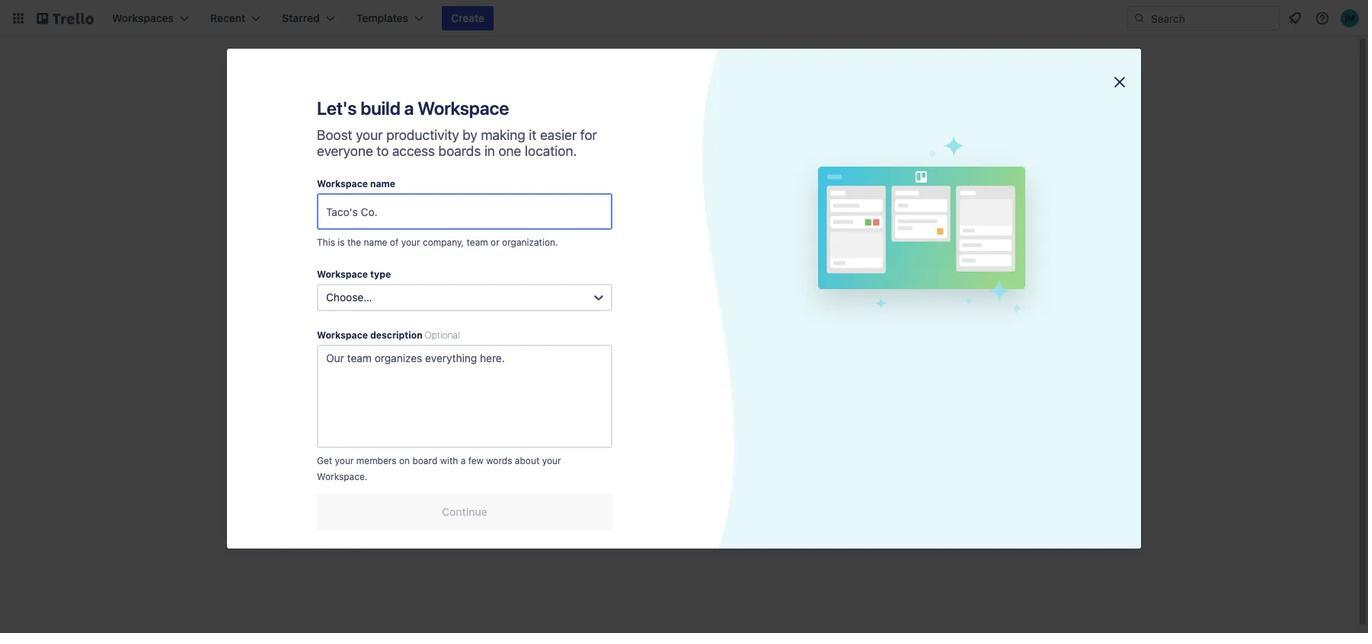 Task type: describe. For each thing, give the bounding box(es) containing it.
members
[[309, 311, 355, 324]]

browse the full template gallery
[[485, 310, 639, 322]]

open information menu image
[[1315, 11, 1330, 26]]

build
[[360, 98, 401, 119]]

0 vertical spatial board
[[730, 416, 758, 429]]

free
[[294, 450, 313, 463]]

members link
[[255, 306, 450, 330]]

your up the workspace.
[[335, 456, 354, 467]]

add image
[[425, 309, 443, 327]]

by
[[463, 127, 478, 143]]

project inside template project management
[[491, 250, 533, 264]]

gallery
[[606, 310, 639, 322]]

the inside try trello premium get unlimited boards, all the views, unlimited automation, and more.
[[389, 392, 405, 405]]

get inside try trello premium get unlimited boards, all the views, unlimited automation, and more.
[[267, 392, 284, 405]]

the right from
[[671, 183, 687, 196]]

on
[[399, 456, 410, 467]]

choose a category
[[799, 184, 890, 197]]

Search field
[[1146, 7, 1279, 30]]

create button
[[442, 6, 494, 30]]

team
[[1012, 250, 1044, 264]]

workspaces
[[264, 174, 319, 186]]

kanban
[[648, 250, 693, 264]]

premium
[[317, 372, 362, 385]]

boards
[[439, 143, 481, 159]]

new
[[707, 416, 727, 429]]

everyone
[[317, 143, 373, 159]]

boards,
[[335, 392, 372, 405]]

workspace for workspace description optional
[[317, 330, 368, 341]]

from
[[645, 183, 668, 196]]

templates
[[605, 153, 675, 171]]

1 vertical spatial name
[[364, 237, 387, 248]]

productivity
[[386, 127, 459, 143]]

choose…
[[326, 291, 372, 304]]

to
[[377, 143, 389, 159]]

templates
[[285, 104, 337, 117]]

switch to… image
[[11, 11, 26, 26]]

0 notifications image
[[1286, 9, 1305, 27]]

trial
[[316, 450, 335, 463]]

organization.
[[502, 237, 558, 248]]

community
[[720, 183, 774, 196]]

type
[[370, 269, 391, 280]]

continue
[[442, 506, 488, 519]]

views
[[309, 283, 338, 296]]

a right build
[[404, 98, 414, 119]]

easier
[[540, 127, 577, 143]]

highlights
[[309, 256, 359, 269]]

create for create new board
[[671, 416, 704, 429]]

views link
[[255, 278, 450, 303]]

workspace for workspace type
[[317, 269, 368, 280]]

one
[[499, 143, 521, 159]]

get for get going faster with a template from the trello community or
[[485, 183, 502, 196]]

a down 'most popular templates'
[[590, 183, 596, 196]]

company,
[[423, 237, 464, 248]]

get for get your members on board with a few words about your workspace.
[[317, 456, 332, 467]]

create new board
[[671, 416, 758, 429]]

faster
[[536, 183, 564, 196]]

start free trial button
[[267, 449, 335, 464]]

category
[[847, 184, 890, 197]]

try
[[267, 372, 283, 385]]

get your members on board with a few words about your workspace.
[[317, 456, 561, 483]]

remote
[[963, 250, 1009, 264]]

settings link
[[255, 333, 450, 357]]

optional
[[425, 330, 460, 341]]

0 vertical spatial jeremy
[[527, 73, 579, 90]]

primary element
[[0, 0, 1369, 37]]

highlights link
[[255, 251, 450, 275]]

boost your productivity by making it easier for everyone to access boards in one location.
[[317, 127, 597, 159]]

jeremy miller (jeremymiller198) image
[[1341, 9, 1359, 27]]

more.
[[267, 422, 295, 435]]

0 horizontal spatial or
[[491, 237, 500, 248]]

for
[[580, 127, 597, 143]]

kanban template link
[[642, 223, 787, 296]]

location.
[[525, 143, 577, 159]]

let's
[[317, 98, 357, 119]]

your right "of"
[[401, 237, 420, 248]]

and
[[409, 407, 428, 420]]

workspace type
[[317, 269, 391, 280]]

board
[[894, 250, 930, 264]]

hub
[[1046, 250, 1071, 264]]

j
[[489, 74, 504, 105]]

0 vertical spatial name
[[370, 178, 395, 190]]

team
[[467, 237, 488, 248]]

0 vertical spatial miller's
[[583, 73, 634, 90]]

create a workspace image
[[425, 171, 443, 190]]

popular
[[548, 153, 601, 171]]

full
[[542, 310, 557, 322]]

management
[[536, 250, 613, 264]]

home
[[285, 135, 315, 148]]

with inside get your members on board with a few words about your workspace.
[[440, 456, 458, 467]]

most popular templates
[[509, 153, 675, 171]]

is
[[338, 237, 345, 248]]

your right about
[[542, 456, 561, 467]]



Task type: locate. For each thing, give the bounding box(es) containing it.
workspace down members
[[317, 330, 368, 341]]

or right team
[[491, 237, 500, 248]]

0 horizontal spatial jeremy
[[285, 200, 322, 213]]

1 horizontal spatial miller's
[[583, 73, 634, 90]]

the right all
[[389, 392, 405, 405]]

with left few
[[440, 456, 458, 467]]

template simple project board
[[806, 233, 930, 264]]

or
[[777, 183, 787, 196], [491, 237, 500, 248]]

automation,
[[348, 407, 407, 420]]

workspace up 'by' at the top left
[[418, 98, 509, 119]]

name left "of"
[[364, 237, 387, 248]]

workspace up jeremy miller's workspace link
[[317, 178, 368, 190]]

0 vertical spatial trello
[[690, 183, 717, 196]]

template inside the template remote team hub
[[968, 233, 1006, 243]]

home link
[[255, 128, 450, 155]]

few
[[468, 456, 484, 467]]

1 horizontal spatial with
[[567, 183, 587, 196]]

workspace up "of"
[[364, 200, 419, 213]]

1 horizontal spatial create
[[671, 416, 704, 429]]

in
[[485, 143, 495, 159]]

1 project from the left
[[491, 250, 533, 264]]

your
[[356, 127, 383, 143], [401, 237, 420, 248], [335, 456, 354, 467], [542, 456, 561, 467]]

j button
[[474, 67, 520, 113]]

workspace.
[[317, 472, 368, 483]]

templates link
[[255, 98, 450, 125]]

of
[[390, 237, 399, 248]]

0 horizontal spatial jeremy miller's workspace
[[285, 200, 419, 213]]

template up the remote
[[968, 233, 1006, 243]]

1 vertical spatial workspace
[[364, 200, 419, 213]]

template right full
[[560, 310, 604, 322]]

project down organization.
[[491, 250, 533, 264]]

jeremy
[[527, 73, 579, 90], [285, 200, 322, 213]]

2 horizontal spatial get
[[485, 183, 502, 196]]

board right new
[[730, 416, 758, 429]]

workspace name
[[317, 178, 395, 190]]

this
[[317, 237, 335, 248]]

jeremy miller's workspace
[[527, 73, 713, 90], [285, 200, 419, 213]]

0 vertical spatial jeremy miller's workspace
[[527, 73, 713, 90]]

trello right try
[[286, 372, 314, 385]]

jeremy miller's workspace down workspace name
[[285, 200, 419, 213]]

your inside boost your productivity by making it easier for everyone to access boards in one location.
[[356, 127, 383, 143]]

with right faster
[[567, 183, 587, 196]]

start free trial
[[267, 450, 335, 463]]

0 vertical spatial template
[[599, 183, 642, 196]]

template inside template project management
[[495, 233, 533, 243]]

trello inside try trello premium get unlimited boards, all the views, unlimited automation, and more.
[[286, 372, 314, 385]]

create
[[451, 11, 485, 24], [671, 416, 704, 429]]

most
[[509, 153, 544, 171]]

your down build
[[356, 127, 383, 143]]

get left going
[[485, 183, 502, 196]]

1 vertical spatial jeremy miller's workspace
[[285, 200, 419, 213]]

2 project from the left
[[849, 250, 892, 264]]

jeremy miller's workspace up for
[[527, 73, 713, 90]]

0 vertical spatial workspace
[[637, 73, 713, 90]]

boost
[[317, 127, 352, 143]]

template for project
[[495, 233, 533, 243]]

template
[[599, 183, 642, 196], [560, 310, 604, 322]]

kanban template
[[648, 250, 750, 264]]

unlimited up views,
[[287, 392, 332, 405]]

continue button
[[317, 495, 613, 531]]

board right on
[[413, 456, 438, 467]]

boards
[[309, 229, 344, 242]]

miller's
[[583, 73, 634, 90], [325, 200, 362, 213]]

0 horizontal spatial get
[[267, 392, 284, 405]]

1 vertical spatial template
[[560, 310, 604, 322]]

0 vertical spatial with
[[567, 183, 587, 196]]

template inside the template simple project board
[[810, 233, 848, 243]]

Workspace name text field
[[317, 194, 613, 230]]

workspace
[[637, 73, 713, 90], [364, 200, 419, 213]]

jeremy up 'easier'
[[527, 73, 579, 90]]

1 vertical spatial or
[[491, 237, 500, 248]]

board inside get your members on board with a few words about your workspace.
[[413, 456, 438, 467]]

1 horizontal spatial trello
[[690, 183, 717, 196]]

template right team
[[495, 233, 533, 243]]

Our team organizes everything here. text field
[[317, 345, 613, 449]]

1 vertical spatial jeremy
[[285, 200, 322, 213]]

jeremy miller's workspace link
[[255, 193, 450, 220]]

members
[[357, 456, 397, 467]]

description
[[370, 330, 423, 341]]

get inside get your members on board with a few words about your workspace.
[[317, 456, 332, 467]]

template for simple
[[810, 233, 848, 243]]

template project management
[[491, 233, 613, 264]]

access
[[392, 143, 435, 159]]

0 horizontal spatial trello
[[286, 372, 314, 385]]

1 horizontal spatial project
[[849, 250, 892, 264]]

or left choose
[[777, 183, 787, 196]]

1 vertical spatial board
[[413, 456, 438, 467]]

words
[[486, 456, 512, 467]]

search image
[[1134, 12, 1146, 24]]

0 horizontal spatial project
[[491, 250, 533, 264]]

boards link
[[255, 223, 450, 248]]

name
[[370, 178, 395, 190], [364, 237, 387, 248]]

1 horizontal spatial get
[[317, 456, 332, 467]]

settings
[[309, 338, 350, 351]]

workspace down primary element
[[637, 73, 713, 90]]

create inside button
[[451, 11, 485, 24]]

0 horizontal spatial miller's
[[325, 200, 362, 213]]

workspace description optional
[[317, 330, 460, 341]]

browse the full template gallery link
[[485, 310, 639, 322]]

0 horizontal spatial board
[[413, 456, 438, 467]]

template for remote
[[968, 233, 1006, 243]]

start
[[267, 450, 291, 463]]

about
[[515, 456, 540, 467]]

0 vertical spatial get
[[485, 183, 502, 196]]

0 vertical spatial create
[[451, 11, 485, 24]]

template up "simple"
[[810, 233, 848, 243]]

unlimited down boards,
[[300, 407, 345, 420]]

miller's up for
[[583, 73, 634, 90]]

0 vertical spatial or
[[777, 183, 787, 196]]

it
[[529, 127, 537, 143]]

all
[[375, 392, 386, 405]]

1 horizontal spatial or
[[777, 183, 787, 196]]

jeremy down workspaces
[[285, 200, 322, 213]]

1 vertical spatial unlimited
[[300, 407, 345, 420]]

workspace for workspace name
[[317, 178, 368, 190]]

a right choose
[[838, 184, 844, 197]]

1 vertical spatial miller's
[[325, 200, 362, 213]]

this is the name of your company, team or organization.
[[317, 237, 558, 248]]

get going faster with a template from the trello community or
[[485, 183, 790, 196]]

1 vertical spatial create
[[671, 416, 704, 429]]

get right free
[[317, 456, 332, 467]]

views,
[[267, 407, 297, 420]]

0 horizontal spatial workspace
[[364, 200, 419, 213]]

workspace
[[418, 98, 509, 119], [317, 178, 368, 190], [317, 269, 368, 280], [317, 330, 368, 341]]

name down to
[[370, 178, 395, 190]]

let's build a workspace
[[317, 98, 509, 119]]

0 horizontal spatial create
[[451, 11, 485, 24]]

get
[[485, 183, 502, 196], [267, 392, 284, 405], [317, 456, 332, 467]]

project left board
[[849, 250, 892, 264]]

get up views,
[[267, 392, 284, 405]]

going
[[505, 183, 533, 196]]

0 horizontal spatial with
[[440, 456, 458, 467]]

trello
[[690, 183, 717, 196], [286, 372, 314, 385]]

the left full
[[524, 310, 540, 322]]

1 vertical spatial get
[[267, 392, 284, 405]]

1 horizontal spatial board
[[730, 416, 758, 429]]

1 horizontal spatial workspace
[[637, 73, 713, 90]]

choose
[[799, 184, 835, 197]]

workspace up choose…
[[317, 269, 368, 280]]

template remote team hub
[[963, 233, 1071, 264]]

1 horizontal spatial jeremy miller's workspace
[[527, 73, 713, 90]]

template
[[495, 233, 533, 243], [810, 233, 848, 243], [968, 233, 1006, 243], [696, 250, 750, 264]]

a
[[404, 98, 414, 119], [590, 183, 596, 196], [838, 184, 844, 197], [461, 456, 466, 467]]

trello left community
[[690, 183, 717, 196]]

unlimited
[[287, 392, 332, 405], [300, 407, 345, 420]]

template right kanban
[[696, 250, 750, 264]]

1 vertical spatial trello
[[286, 372, 314, 385]]

making
[[481, 127, 526, 143]]

a inside get your members on board with a few words about your workspace.
[[461, 456, 466, 467]]

try trello premium get unlimited boards, all the views, unlimited automation, and more.
[[267, 372, 428, 435]]

project inside the template simple project board
[[849, 250, 892, 264]]

template down templates
[[599, 183, 642, 196]]

a left few
[[461, 456, 466, 467]]

2 vertical spatial get
[[317, 456, 332, 467]]

create for create
[[451, 11, 485, 24]]

1 vertical spatial with
[[440, 456, 458, 467]]

browse
[[485, 310, 521, 322]]

the right is
[[347, 237, 361, 248]]

simple
[[806, 250, 846, 264]]

miller's down workspace name
[[325, 200, 362, 213]]

0 vertical spatial unlimited
[[287, 392, 332, 405]]

1 horizontal spatial jeremy
[[527, 73, 579, 90]]

board
[[730, 416, 758, 429], [413, 456, 438, 467]]



Task type: vqa. For each thing, say whether or not it's contained in the screenshot.
words
yes



